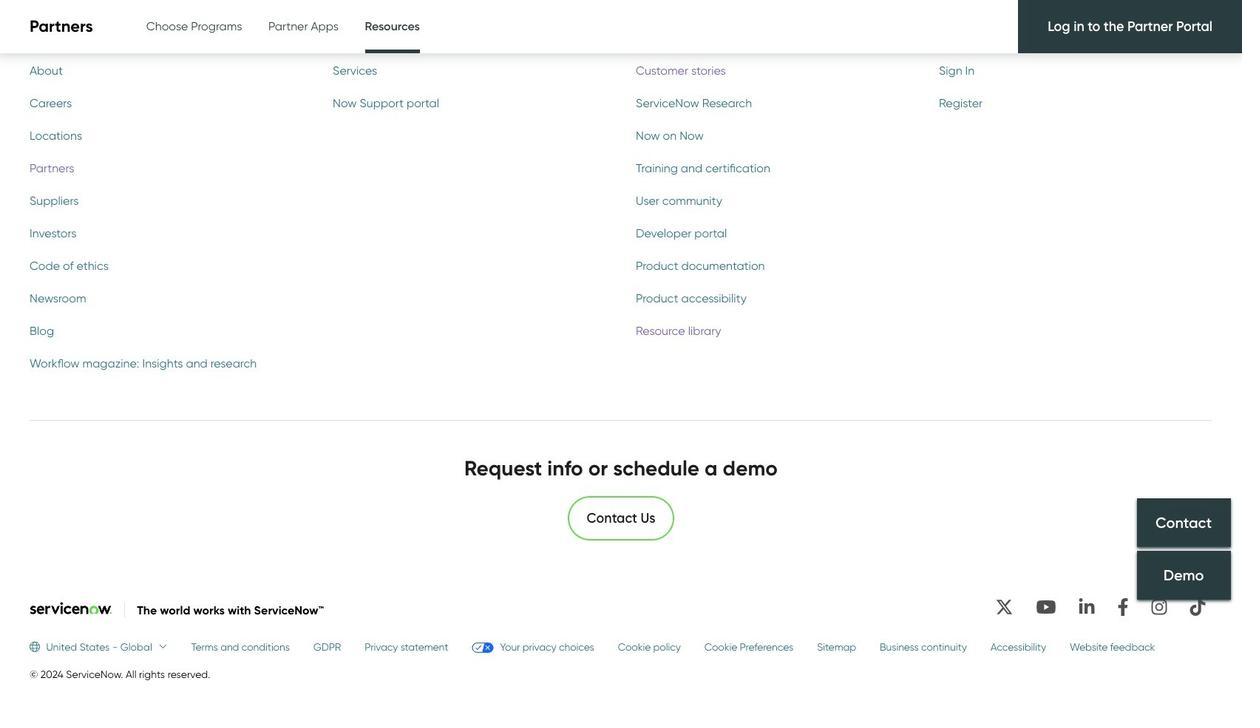 Task type: vqa. For each thing, say whether or not it's contained in the screenshot.
the Linkedin image
yes



Task type: locate. For each thing, give the bounding box(es) containing it.
arc image
[[1135, 15, 1153, 33]]

globe image
[[30, 642, 46, 652]]



Task type: describe. For each thing, give the bounding box(es) containing it.
angle down image
[[152, 642, 167, 652]]

linkedin image
[[1072, 592, 1102, 622]]

instagram image
[[1145, 592, 1174, 622]]

youtube image
[[1030, 592, 1064, 622]]

servicenow image
[[30, 602, 113, 614]]

tiktok image
[[1183, 592, 1213, 622]]

twitter image
[[989, 592, 1021, 622]]

facebook image
[[1111, 592, 1136, 622]]



